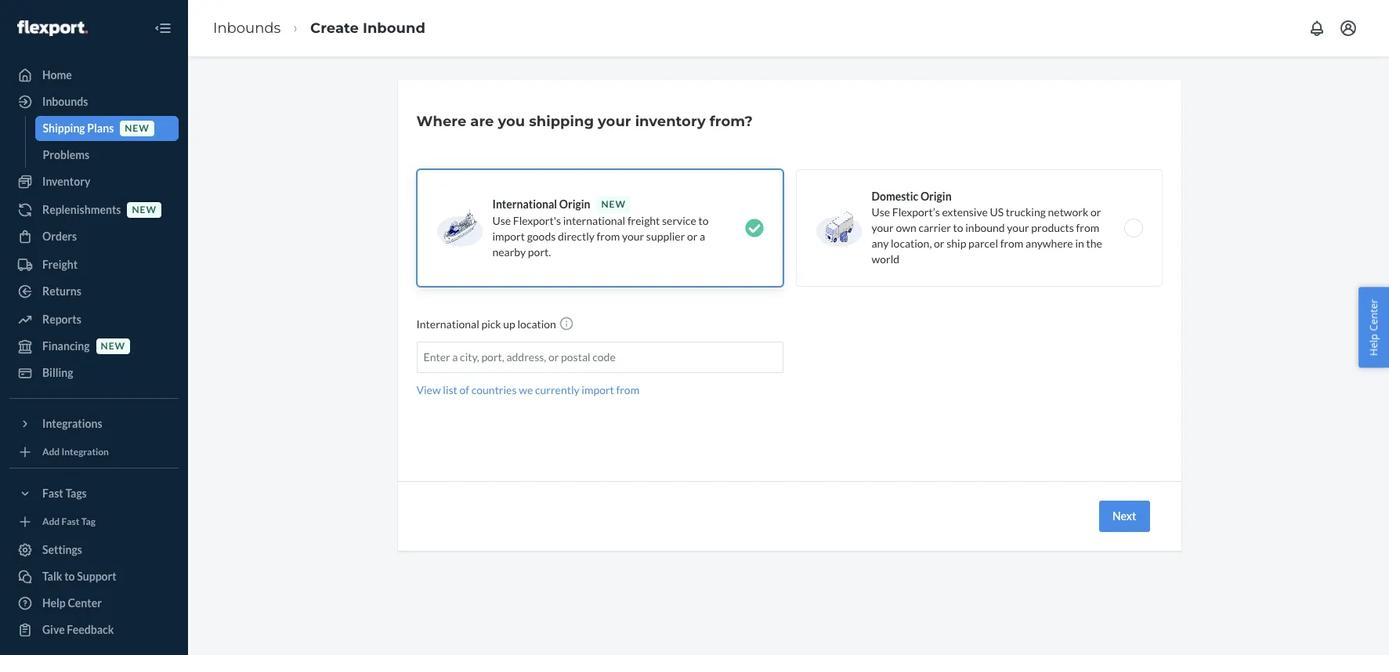 Task type: vqa. For each thing, say whether or not it's contained in the screenshot.
not
no



Task type: locate. For each thing, give the bounding box(es) containing it.
international pick up location
[[416, 317, 558, 331]]

new up orders link
[[132, 204, 157, 216]]

origin inside domestic origin use flexport's extensive us trucking network or your own carrier to inbound your products from any location, or ship parcel from anywhere in the world
[[921, 190, 952, 203]]

directly
[[558, 230, 595, 243]]

to right service
[[699, 214, 709, 227]]

1 vertical spatial inbounds
[[42, 95, 88, 108]]

1 horizontal spatial international
[[493, 197, 557, 211]]

or
[[1091, 205, 1101, 219], [687, 230, 698, 243], [934, 237, 945, 250], [549, 350, 559, 364]]

use inside use flexport's international freight service to import goods directly from your supplier or a nearby port.
[[493, 214, 511, 227]]

1 vertical spatial international
[[416, 317, 479, 331]]

new up international
[[601, 198, 626, 210]]

origin up flexport's
[[921, 190, 952, 203]]

from inside button
[[616, 383, 640, 397]]

0 vertical spatial fast
[[42, 487, 63, 500]]

add left integration
[[42, 446, 60, 458]]

from right parcel
[[1000, 237, 1024, 250]]

freight
[[628, 214, 660, 227]]

flexport's
[[892, 205, 940, 219]]

new for international origin
[[601, 198, 626, 210]]

import inside button
[[582, 383, 614, 397]]

0 vertical spatial inbounds
[[213, 19, 281, 37]]

use up nearby
[[493, 214, 511, 227]]

add fast tag
[[42, 516, 96, 528]]

to inside button
[[64, 570, 75, 583]]

help inside help center link
[[42, 596, 66, 610]]

reports link
[[9, 307, 179, 332]]

use down domestic
[[872, 205, 890, 219]]

open notifications image
[[1308, 19, 1327, 38]]

from right currently
[[616, 383, 640, 397]]

1 add from the top
[[42, 446, 60, 458]]

flexport's
[[513, 214, 561, 227]]

to
[[699, 214, 709, 227], [953, 221, 964, 234], [64, 570, 75, 583]]

0 vertical spatial inbounds link
[[213, 19, 281, 37]]

inbound
[[966, 221, 1005, 234]]

add inside add fast tag link
[[42, 516, 60, 528]]

2 add from the top
[[42, 516, 60, 528]]

new down reports link
[[101, 340, 125, 352]]

fast left the tags
[[42, 487, 63, 500]]

port.
[[528, 245, 551, 259]]

0 horizontal spatial international
[[416, 317, 479, 331]]

origin up international
[[559, 197, 590, 211]]

where are you shipping your inventory from?
[[416, 113, 753, 130]]

talk to support
[[42, 570, 116, 583]]

add up settings
[[42, 516, 60, 528]]

address,
[[507, 350, 546, 364]]

shipping
[[43, 121, 85, 135]]

your right 'shipping'
[[598, 113, 631, 130]]

to right 'talk'
[[64, 570, 75, 583]]

view list of countries we currently import from button
[[416, 382, 640, 398]]

0 horizontal spatial use
[[493, 214, 511, 227]]

new for replenishments
[[132, 204, 157, 216]]

fast left tag
[[62, 516, 79, 528]]

0 horizontal spatial help center
[[42, 596, 102, 610]]

a
[[700, 230, 705, 243], [452, 350, 458, 364]]

inventory link
[[9, 169, 179, 194]]

1 vertical spatial a
[[452, 350, 458, 364]]

0 vertical spatial help center
[[1367, 299, 1381, 356]]

import
[[493, 230, 525, 243], [582, 383, 614, 397]]

import down code at the left of page
[[582, 383, 614, 397]]

enter
[[424, 350, 450, 364]]

feedback
[[67, 623, 114, 636]]

use
[[872, 205, 890, 219], [493, 214, 511, 227]]

international for international pick up location
[[416, 317, 479, 331]]

open account menu image
[[1339, 19, 1358, 38]]

1 horizontal spatial a
[[700, 230, 705, 243]]

1 horizontal spatial inbounds
[[213, 19, 281, 37]]

plans
[[87, 121, 114, 135]]

nearby
[[493, 245, 526, 259]]

or left postal
[[549, 350, 559, 364]]

1 vertical spatial help
[[42, 596, 66, 610]]

integrations
[[42, 417, 102, 430]]

to up ship
[[953, 221, 964, 234]]

0 vertical spatial a
[[700, 230, 705, 243]]

give
[[42, 623, 65, 636]]

flexport logo image
[[17, 20, 88, 36]]

0 vertical spatial import
[[493, 230, 525, 243]]

new
[[125, 123, 149, 134], [601, 198, 626, 210], [132, 204, 157, 216], [101, 340, 125, 352]]

0 horizontal spatial to
[[64, 570, 75, 583]]

new right plans at top left
[[125, 123, 149, 134]]

1 horizontal spatial help
[[1367, 334, 1381, 356]]

0 horizontal spatial help
[[42, 596, 66, 610]]

0 vertical spatial center
[[1367, 299, 1381, 331]]

1 vertical spatial inbounds link
[[9, 89, 179, 114]]

2 horizontal spatial to
[[953, 221, 964, 234]]

any
[[872, 237, 889, 250]]

1 horizontal spatial import
[[582, 383, 614, 397]]

close navigation image
[[154, 19, 172, 38]]

use flexport's international freight service to import goods directly from your supplier or a nearby port.
[[493, 214, 709, 259]]

0 horizontal spatial import
[[493, 230, 525, 243]]

1 horizontal spatial origin
[[921, 190, 952, 203]]

your down freight
[[622, 230, 644, 243]]

international up enter
[[416, 317, 479, 331]]

reports
[[42, 313, 81, 326]]

problems
[[43, 148, 89, 161]]

help center link
[[9, 591, 179, 616]]

add inside add integration 'link'
[[42, 446, 60, 458]]

1 vertical spatial add
[[42, 516, 60, 528]]

international
[[493, 197, 557, 211], [416, 317, 479, 331]]

network
[[1048, 205, 1089, 219]]

city,
[[460, 350, 479, 364]]

center
[[1367, 299, 1381, 331], [68, 596, 102, 610]]

us
[[990, 205, 1004, 219]]

a inside use flexport's international freight service to import goods directly from your supplier or a nearby port.
[[700, 230, 705, 243]]

add integration link
[[9, 443, 179, 462]]

1 horizontal spatial use
[[872, 205, 890, 219]]

shipping plans
[[43, 121, 114, 135]]

1 vertical spatial center
[[68, 596, 102, 610]]

1 horizontal spatial inbounds link
[[213, 19, 281, 37]]

supplier
[[646, 230, 685, 243]]

0 vertical spatial international
[[493, 197, 557, 211]]

products
[[1031, 221, 1074, 234]]

import inside use flexport's international freight service to import goods directly from your supplier or a nearby port.
[[493, 230, 525, 243]]

from down international
[[597, 230, 620, 243]]

of
[[460, 383, 469, 397]]

0 vertical spatial help
[[1367, 334, 1381, 356]]

inbounds link
[[213, 19, 281, 37], [9, 89, 179, 114]]

code
[[593, 350, 616, 364]]

or down service
[[687, 230, 698, 243]]

financing
[[42, 339, 90, 353]]

tag
[[81, 516, 96, 528]]

give feedback
[[42, 623, 114, 636]]

import up nearby
[[493, 230, 525, 243]]

1 horizontal spatial help center
[[1367, 299, 1381, 356]]

help center
[[1367, 299, 1381, 356], [42, 596, 102, 610]]

0 horizontal spatial origin
[[559, 197, 590, 211]]

fast
[[42, 487, 63, 500], [62, 516, 79, 528]]

international origin
[[493, 197, 590, 211]]

1 horizontal spatial center
[[1367, 299, 1381, 331]]

shipping
[[529, 113, 594, 130]]

international up flexport's
[[493, 197, 557, 211]]

new for shipping plans
[[125, 123, 149, 134]]

help inside help center button
[[1367, 334, 1381, 356]]

1 vertical spatial import
[[582, 383, 614, 397]]

1 horizontal spatial to
[[699, 214, 709, 227]]

a right the supplier
[[700, 230, 705, 243]]

domestic
[[872, 190, 919, 203]]

from?
[[710, 113, 753, 130]]

0 vertical spatial add
[[42, 446, 60, 458]]

a left city,
[[452, 350, 458, 364]]

in
[[1075, 237, 1084, 250]]



Task type: describe. For each thing, give the bounding box(es) containing it.
create inbound link
[[310, 19, 425, 37]]

location
[[518, 317, 556, 331]]

0 horizontal spatial a
[[452, 350, 458, 364]]

we
[[519, 383, 533, 397]]

parcel
[[969, 237, 998, 250]]

where
[[416, 113, 466, 130]]

billing
[[42, 366, 73, 379]]

settings
[[42, 543, 82, 556]]

freight
[[42, 258, 78, 271]]

talk to support button
[[9, 564, 179, 589]]

up
[[503, 317, 515, 331]]

pick
[[481, 317, 501, 331]]

you
[[498, 113, 525, 130]]

new for financing
[[101, 340, 125, 352]]

the
[[1086, 237, 1102, 250]]

add integration
[[42, 446, 109, 458]]

returns link
[[9, 279, 179, 304]]

center inside button
[[1367, 299, 1381, 331]]

orders
[[42, 230, 77, 243]]

view list of countries we currently import from
[[416, 383, 640, 397]]

or down carrier
[[934, 237, 945, 250]]

to inside domestic origin use flexport's extensive us trucking network or your own carrier to inbound your products from any location, or ship parcel from anywhere in the world
[[953, 221, 964, 234]]

fast inside dropdown button
[[42, 487, 63, 500]]

inbound
[[363, 19, 425, 37]]

your inside use flexport's international freight service to import goods directly from your supplier or a nearby port.
[[622, 230, 644, 243]]

currently
[[535, 383, 580, 397]]

fast tags button
[[9, 481, 179, 506]]

next button
[[1099, 501, 1150, 532]]

trucking
[[1006, 205, 1046, 219]]

create
[[310, 19, 359, 37]]

freight link
[[9, 252, 179, 277]]

replenishments
[[42, 203, 121, 216]]

are
[[470, 113, 494, 130]]

your up any
[[872, 221, 894, 234]]

inventory
[[635, 113, 706, 130]]

fast tags
[[42, 487, 87, 500]]

home link
[[9, 63, 179, 88]]

0 horizontal spatial inbounds
[[42, 95, 88, 108]]

problems link
[[35, 143, 179, 168]]

add for add integration
[[42, 446, 60, 458]]

goods
[[527, 230, 556, 243]]

or inside use flexport's international freight service to import goods directly from your supplier or a nearby port.
[[687, 230, 698, 243]]

to inside use flexport's international freight service to import goods directly from your supplier or a nearby port.
[[699, 214, 709, 227]]

port,
[[481, 350, 504, 364]]

integration
[[62, 446, 109, 458]]

orders link
[[9, 224, 179, 249]]

from inside use flexport's international freight service to import goods directly from your supplier or a nearby port.
[[597, 230, 620, 243]]

postal
[[561, 350, 591, 364]]

origin for domestic
[[921, 190, 952, 203]]

view
[[416, 383, 441, 397]]

domestic origin use flexport's extensive us trucking network or your own carrier to inbound your products from any location, or ship parcel from anywhere in the world
[[872, 190, 1102, 266]]

returns
[[42, 284, 81, 298]]

inbounds inside breadcrumbs navigation
[[213, 19, 281, 37]]

check circle image
[[745, 219, 764, 237]]

support
[[77, 570, 116, 583]]

service
[[662, 214, 696, 227]]

integrations button
[[9, 411, 179, 436]]

talk
[[42, 570, 62, 583]]

international for international origin
[[493, 197, 557, 211]]

ship
[[947, 237, 967, 250]]

countries
[[472, 383, 517, 397]]

help center inside button
[[1367, 299, 1381, 356]]

breadcrumbs navigation
[[201, 5, 438, 51]]

international
[[563, 214, 625, 227]]

import for from
[[582, 383, 614, 397]]

list
[[443, 383, 458, 397]]

your down 'trucking'
[[1007, 221, 1029, 234]]

add fast tag link
[[9, 512, 179, 531]]

add for add fast tag
[[42, 516, 60, 528]]

carrier
[[919, 221, 951, 234]]

create inbound
[[310, 19, 425, 37]]

world
[[872, 252, 900, 266]]

settings link
[[9, 538, 179, 563]]

help center button
[[1359, 287, 1389, 368]]

enter a city, port, address, or postal code
[[424, 350, 616, 364]]

next
[[1113, 509, 1137, 523]]

give feedback button
[[9, 617, 179, 643]]

from up the
[[1076, 221, 1100, 234]]

inventory
[[42, 175, 90, 188]]

import for goods
[[493, 230, 525, 243]]

0 horizontal spatial inbounds link
[[9, 89, 179, 114]]

0 horizontal spatial center
[[68, 596, 102, 610]]

1 vertical spatial fast
[[62, 516, 79, 528]]

use inside domestic origin use flexport's extensive us trucking network or your own carrier to inbound your products from any location, or ship parcel from anywhere in the world
[[872, 205, 890, 219]]

or right network
[[1091, 205, 1101, 219]]

1 vertical spatial help center
[[42, 596, 102, 610]]

anywhere
[[1026, 237, 1073, 250]]

origin for international
[[559, 197, 590, 211]]

billing link
[[9, 360, 179, 386]]

home
[[42, 68, 72, 81]]

tags
[[65, 487, 87, 500]]

extensive
[[942, 205, 988, 219]]

own
[[896, 221, 917, 234]]



